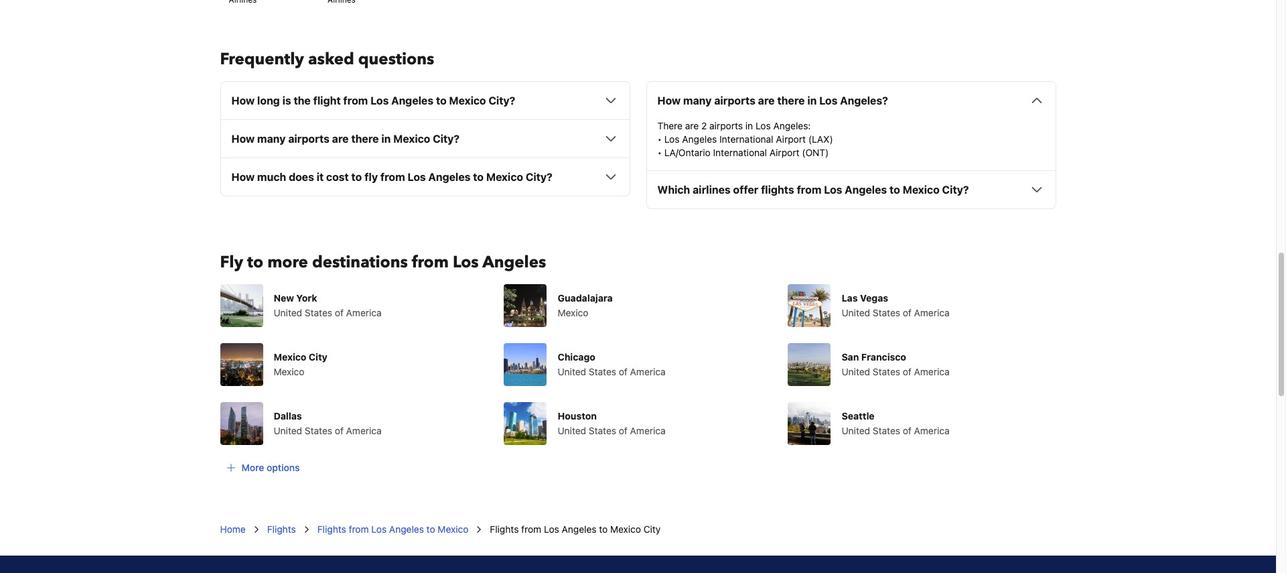 Task type: describe. For each thing, give the bounding box(es) containing it.
cost
[[326, 171, 349, 183]]

america inside seattle united states of america
[[915, 425, 950, 436]]

frequently asked questions
[[220, 48, 434, 71]]

vegas
[[861, 292, 889, 304]]

chicago united states of america
[[558, 351, 666, 378]]

san
[[842, 351, 859, 363]]

york
[[296, 292, 317, 304]]

fly
[[365, 171, 378, 183]]

how much does it cost to fly from los angeles to mexico city?
[[232, 171, 553, 183]]

mexico inside dropdown button
[[449, 95, 486, 107]]

is
[[283, 95, 291, 107]]

guadalajara mexico
[[558, 292, 613, 319]]

which
[[658, 184, 691, 196]]

0 vertical spatial airport
[[776, 134, 806, 145]]

there
[[658, 120, 683, 132]]

of inside seattle united states of america
[[903, 425, 912, 436]]

las
[[842, 292, 858, 304]]

mexico city mexico
[[274, 351, 328, 378]]

to inside dropdown button
[[436, 95, 447, 107]]

airports for how many airports are there in los angeles?
[[715, 95, 756, 107]]

united inside new york united states of america
[[274, 307, 302, 319]]

offer
[[734, 184, 759, 196]]

new york united states of america
[[274, 292, 382, 319]]

home link
[[220, 523, 246, 536]]

united inside dallas united states of america
[[274, 425, 302, 436]]

how long is the flight from los angeles to mexico city?
[[232, 95, 516, 107]]

states inside las vegas united states of america
[[873, 307, 901, 319]]

asked
[[308, 48, 354, 71]]

more options
[[242, 462, 300, 473]]

are for city?
[[332, 133, 349, 145]]

flights from los angeles to mexico
[[318, 524, 469, 535]]

of inside las vegas united states of america
[[903, 307, 912, 319]]

• la/ontario
[[658, 147, 711, 158]]

which airlines offer flights from los angeles to mexico city?
[[658, 184, 969, 196]]

mexico inside guadalajara mexico
[[558, 307, 589, 319]]

how many airports are there in los angeles? button
[[658, 93, 1045, 109]]

united inside houston united states of america
[[558, 425, 587, 436]]

there for los
[[778, 95, 805, 107]]

angeles inside "link"
[[562, 524, 597, 535]]

united inside chicago united states of america
[[558, 366, 587, 378]]

angeles inside dropdown button
[[391, 95, 434, 107]]

(ont)
[[802, 147, 829, 158]]

from inside "link"
[[522, 524, 542, 535]]

san francisco united states of america
[[842, 351, 950, 378]]

how for how many airports are there in mexico city?
[[232, 133, 255, 145]]

city? inside dropdown button
[[489, 95, 516, 107]]

how for how long is the flight from los angeles to mexico city?
[[232, 95, 255, 107]]

it
[[317, 171, 324, 183]]

united inside san francisco united states of america
[[842, 366, 871, 378]]

america inside dallas united states of america
[[346, 425, 382, 436]]

• los
[[658, 134, 680, 145]]

flights from los angeles to mexico city link
[[490, 523, 661, 536]]

are for angeles?
[[758, 95, 775, 107]]

in inside there are 2 airports in los angeles: • los angeles international airport (lax) • la/ontario international airport (ont)
[[746, 120, 753, 132]]

america inside san francisco united states of america
[[915, 366, 950, 378]]

america inside new york united states of america
[[346, 307, 382, 319]]

fly to more destinations from los angeles
[[220, 252, 546, 274]]

how long is the flight from los angeles to mexico city? button
[[232, 93, 619, 109]]

to inside "link"
[[599, 524, 608, 535]]

does
[[289, 171, 314, 183]]

the
[[294, 95, 311, 107]]

more
[[268, 252, 308, 274]]

which airlines offer flights from los angeles to mexico city? button
[[658, 182, 1045, 198]]

mexico inside "link"
[[611, 524, 641, 535]]

flights
[[761, 184, 795, 196]]

of inside houston united states of america
[[619, 425, 628, 436]]

of inside dallas united states of america
[[335, 425, 344, 436]]

states inside chicago united states of america
[[589, 366, 617, 378]]

los inside "link"
[[544, 524, 559, 535]]



Task type: locate. For each thing, give the bounding box(es) containing it.
america inside chicago united states of america
[[630, 366, 666, 378]]

many inside dropdown button
[[257, 133, 286, 145]]

0 horizontal spatial flights
[[267, 524, 296, 535]]

are inside there are 2 airports in los angeles: • los angeles international airport (lax) • la/ontario international airport (ont)
[[685, 120, 699, 132]]

how for how much does it cost to fly from los angeles to mexico city?
[[232, 171, 255, 183]]

united down las
[[842, 307, 871, 319]]

how many airports are there in mexico city?
[[232, 133, 460, 145]]

states inside new york united states of america
[[305, 307, 332, 319]]

are up cost
[[332, 133, 349, 145]]

dallas
[[274, 410, 302, 422]]

america inside las vegas united states of america
[[915, 307, 950, 319]]

1 horizontal spatial there
[[778, 95, 805, 107]]

flights for flights from los angeles to mexico
[[318, 524, 346, 535]]

how
[[232, 95, 255, 107], [658, 95, 681, 107], [232, 133, 255, 145], [232, 171, 255, 183]]

to
[[436, 95, 447, 107], [352, 171, 362, 183], [473, 171, 484, 183], [890, 184, 901, 196], [247, 252, 264, 274], [427, 524, 435, 535], [599, 524, 608, 535]]

mexico
[[449, 95, 486, 107], [394, 133, 430, 145], [486, 171, 523, 183], [903, 184, 940, 196], [558, 307, 589, 319], [274, 351, 307, 363], [274, 366, 305, 378], [438, 524, 469, 535], [611, 524, 641, 535]]

international
[[720, 134, 774, 145], [713, 147, 767, 158]]

2
[[702, 120, 707, 132]]

1 horizontal spatial many
[[684, 95, 712, 107]]

0 horizontal spatial city
[[309, 351, 328, 363]]

0 vertical spatial international
[[720, 134, 774, 145]]

states inside seattle united states of america
[[873, 425, 901, 436]]

united down chicago on the left bottom
[[558, 366, 587, 378]]

in down 'how many airports are there in los angeles?'
[[746, 120, 753, 132]]

many inside dropdown button
[[684, 95, 712, 107]]

2 flights from the left
[[318, 524, 346, 535]]

city inside mexico city mexico
[[309, 351, 328, 363]]

united down houston
[[558, 425, 587, 436]]

america
[[346, 307, 382, 319], [915, 307, 950, 319], [630, 366, 666, 378], [915, 366, 950, 378], [346, 425, 382, 436], [630, 425, 666, 436], [915, 425, 950, 436]]

united down seattle
[[842, 425, 871, 436]]

more
[[242, 462, 264, 473]]

in for angeles?
[[808, 95, 817, 107]]

how many airports are there in los angeles?
[[658, 95, 888, 107]]

1 vertical spatial airport
[[770, 147, 800, 158]]

0 horizontal spatial in
[[382, 133, 391, 145]]

flights for flights
[[267, 524, 296, 535]]

1 flights from the left
[[267, 524, 296, 535]]

angeles:
[[774, 120, 811, 132]]

airport
[[776, 134, 806, 145], [770, 147, 800, 158]]

united down new at the left bottom of page
[[274, 307, 302, 319]]

of inside san francisco united states of america
[[903, 366, 912, 378]]

1 vertical spatial city
[[644, 524, 661, 535]]

are inside dropdown button
[[332, 133, 349, 145]]

united
[[274, 307, 302, 319], [842, 307, 871, 319], [558, 366, 587, 378], [842, 366, 871, 378], [274, 425, 302, 436], [558, 425, 587, 436], [842, 425, 871, 436]]

0 vertical spatial are
[[758, 95, 775, 107]]

there up fly on the left top
[[351, 133, 379, 145]]

0 vertical spatial city
[[309, 351, 328, 363]]

flights link
[[267, 523, 296, 536]]

flights from los angeles to mexico link
[[318, 523, 469, 536]]

airports right 2
[[710, 120, 743, 132]]

flights
[[267, 524, 296, 535], [318, 524, 346, 535], [490, 524, 519, 535]]

seattle
[[842, 410, 875, 422]]

are
[[758, 95, 775, 107], [685, 120, 699, 132], [332, 133, 349, 145]]

1 vertical spatial airports
[[710, 120, 743, 132]]

are up the angeles:
[[758, 95, 775, 107]]

states inside houston united states of america
[[589, 425, 617, 436]]

0 horizontal spatial there
[[351, 133, 379, 145]]

are inside dropdown button
[[758, 95, 775, 107]]

1 vertical spatial international
[[713, 147, 767, 158]]

los
[[371, 95, 389, 107], [820, 95, 838, 107], [756, 120, 771, 132], [408, 171, 426, 183], [825, 184, 843, 196], [453, 252, 479, 274], [372, 524, 387, 535], [544, 524, 559, 535]]

of inside chicago united states of america
[[619, 366, 628, 378]]

flights for flights from los angeles to mexico city
[[490, 524, 519, 535]]

there are 2 airports in los angeles: • los angeles international airport (lax) • la/ontario international airport (ont)
[[658, 120, 833, 158]]

in for city?
[[382, 133, 391, 145]]

much
[[257, 171, 286, 183]]

many for how many airports are there in mexico city?
[[257, 133, 286, 145]]

states inside dallas united states of america
[[305, 425, 332, 436]]

1 vertical spatial are
[[685, 120, 699, 132]]

dallas united states of america
[[274, 410, 382, 436]]

how many airports are there in mexico city? button
[[232, 131, 619, 147]]

long
[[257, 95, 280, 107]]

seattle united states of america
[[842, 410, 950, 436]]

flight
[[313, 95, 341, 107]]

from inside dropdown button
[[343, 95, 368, 107]]

houston
[[558, 410, 597, 422]]

0 vertical spatial in
[[808, 95, 817, 107]]

angeles?
[[841, 95, 888, 107]]

angeles
[[391, 95, 434, 107], [682, 134, 717, 145], [429, 171, 471, 183], [845, 184, 887, 196], [483, 252, 546, 274], [389, 524, 424, 535], [562, 524, 597, 535]]

chicago
[[558, 351, 596, 363]]

states
[[305, 307, 332, 319], [873, 307, 901, 319], [589, 366, 617, 378], [873, 366, 901, 378], [305, 425, 332, 436], [589, 425, 617, 436], [873, 425, 901, 436]]

airlines
[[693, 184, 731, 196]]

city?
[[489, 95, 516, 107], [433, 133, 460, 145], [526, 171, 553, 183], [943, 184, 969, 196]]

destinations
[[312, 252, 408, 274]]

los inside there are 2 airports in los angeles: • los angeles international airport (lax) • la/ontario international airport (ont)
[[756, 120, 771, 132]]

states inside san francisco united states of america
[[873, 366, 901, 378]]

united inside seattle united states of america
[[842, 425, 871, 436]]

airports
[[715, 95, 756, 107], [710, 120, 743, 132], [288, 133, 330, 145]]

questions
[[358, 48, 434, 71]]

new
[[274, 292, 294, 304]]

how for how many airports are there in los angeles?
[[658, 95, 681, 107]]

of inside new york united states of america
[[335, 307, 344, 319]]

1 horizontal spatial in
[[746, 120, 753, 132]]

3 flights from the left
[[490, 524, 519, 535]]

in up the angeles:
[[808, 95, 817, 107]]

airports inside dropdown button
[[288, 133, 330, 145]]

more options button
[[220, 456, 305, 480]]

international down 'how many airports are there in los angeles?'
[[720, 134, 774, 145]]

in up how much does it cost to fly from los angeles to mexico city? at top left
[[382, 133, 391, 145]]

0 vertical spatial many
[[684, 95, 712, 107]]

(lax)
[[809, 134, 833, 145]]

many up much
[[257, 133, 286, 145]]

city inside "link"
[[644, 524, 661, 535]]

home
[[220, 524, 246, 535]]

airports inside dropdown button
[[715, 95, 756, 107]]

1 horizontal spatial flights
[[318, 524, 346, 535]]

from
[[343, 95, 368, 107], [381, 171, 405, 183], [797, 184, 822, 196], [412, 252, 449, 274], [349, 524, 369, 535], [522, 524, 542, 535]]

many
[[684, 95, 712, 107], [257, 133, 286, 145]]

1 vertical spatial there
[[351, 133, 379, 145]]

flights inside "link"
[[490, 524, 519, 535]]

las vegas united states of america
[[842, 292, 950, 319]]

houston united states of america
[[558, 410, 666, 436]]

america inside houston united states of america
[[630, 425, 666, 436]]

1 horizontal spatial city
[[644, 524, 661, 535]]

are left 2
[[685, 120, 699, 132]]

2 vertical spatial airports
[[288, 133, 330, 145]]

1 horizontal spatial are
[[685, 120, 699, 132]]

airports inside there are 2 airports in los angeles: • los angeles international airport (lax) • la/ontario international airport (ont)
[[710, 120, 743, 132]]

frequently
[[220, 48, 304, 71]]

0 vertical spatial there
[[778, 95, 805, 107]]

there
[[778, 95, 805, 107], [351, 133, 379, 145]]

airports down the
[[288, 133, 330, 145]]

in inside dropdown button
[[808, 95, 817, 107]]

2 horizontal spatial flights
[[490, 524, 519, 535]]

2 vertical spatial in
[[382, 133, 391, 145]]

0 horizontal spatial are
[[332, 133, 349, 145]]

of
[[335, 307, 344, 319], [903, 307, 912, 319], [619, 366, 628, 378], [903, 366, 912, 378], [335, 425, 344, 436], [619, 425, 628, 436], [903, 425, 912, 436]]

many for how many airports are there in los angeles?
[[684, 95, 712, 107]]

flights from los angeles to mexico city
[[490, 524, 661, 535]]

0 horizontal spatial many
[[257, 133, 286, 145]]

there for mexico
[[351, 133, 379, 145]]

2 vertical spatial are
[[332, 133, 349, 145]]

airports for how many airports are there in mexico city?
[[288, 133, 330, 145]]

international up offer
[[713, 147, 767, 158]]

airports up there are 2 airports in los angeles: • los angeles international airport (lax) • la/ontario international airport (ont)
[[715, 95, 756, 107]]

guadalajara
[[558, 292, 613, 304]]

angeles inside there are 2 airports in los angeles: • los angeles international airport (lax) • la/ontario international airport (ont)
[[682, 134, 717, 145]]

2 horizontal spatial are
[[758, 95, 775, 107]]

0 vertical spatial airports
[[715, 95, 756, 107]]

there inside how many airports are there in mexico city? dropdown button
[[351, 133, 379, 145]]

1 vertical spatial in
[[746, 120, 753, 132]]

francisco
[[862, 351, 907, 363]]

many up 2
[[684, 95, 712, 107]]

united inside las vegas united states of america
[[842, 307, 871, 319]]

fly
[[220, 252, 243, 274]]

in inside dropdown button
[[382, 133, 391, 145]]

united down san
[[842, 366, 871, 378]]

in
[[808, 95, 817, 107], [746, 120, 753, 132], [382, 133, 391, 145]]

united down dallas
[[274, 425, 302, 436]]

city
[[309, 351, 328, 363], [644, 524, 661, 535]]

there up the angeles:
[[778, 95, 805, 107]]

2 horizontal spatial in
[[808, 95, 817, 107]]

options
[[267, 462, 300, 473]]

there inside how many airports are there in los angeles? dropdown button
[[778, 95, 805, 107]]

1 vertical spatial many
[[257, 133, 286, 145]]

how much does it cost to fly from los angeles to mexico city? button
[[232, 169, 619, 185]]



Task type: vqa. For each thing, say whether or not it's contained in the screenshot.


